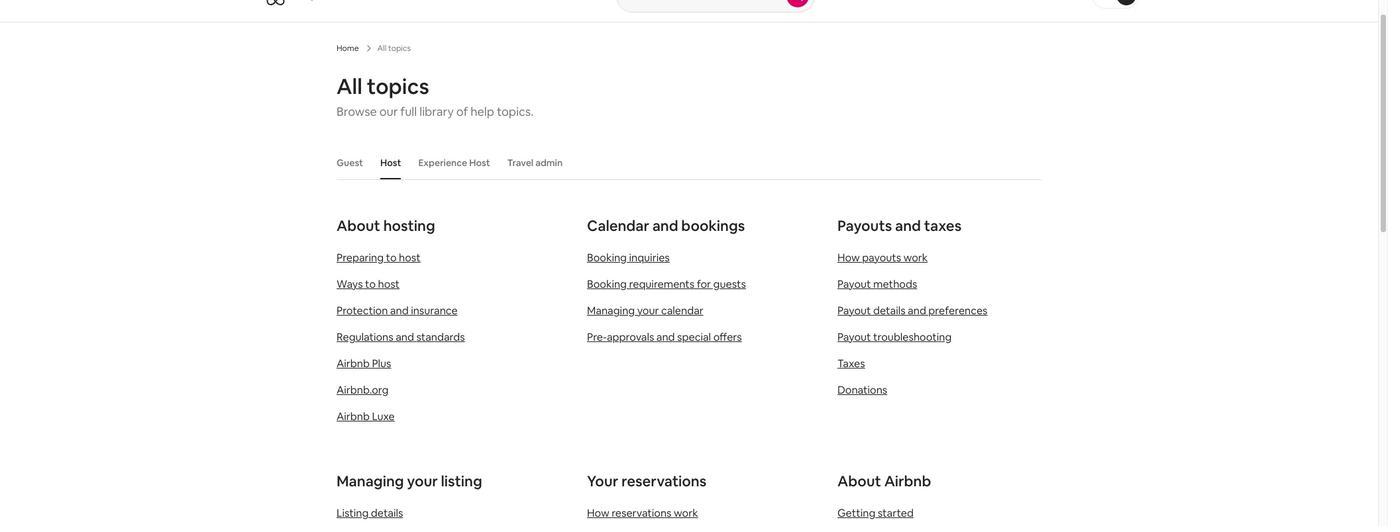 Task type: locate. For each thing, give the bounding box(es) containing it.
2 vertical spatial airbnb
[[885, 473, 931, 491]]

work down the your reservations
[[674, 507, 698, 521]]

2 vertical spatial payout
[[838, 331, 871, 345]]

1 vertical spatial work
[[674, 507, 698, 521]]

airbnb plus
[[337, 357, 391, 371]]

0 horizontal spatial details
[[371, 507, 403, 521]]

payout troubleshooting link
[[838, 331, 952, 345]]

about
[[337, 217, 380, 235], [838, 473, 882, 491]]

0 vertical spatial how
[[838, 251, 860, 265]]

0 vertical spatial your
[[637, 304, 659, 318]]

managing your calendar link
[[587, 304, 704, 318]]

admin
[[536, 157, 563, 169]]

ways to host
[[337, 278, 400, 292]]

how
[[838, 251, 860, 265], [587, 507, 610, 521]]

work up the methods
[[904, 251, 928, 265]]

1 vertical spatial payout
[[838, 304, 871, 318]]

preferences
[[929, 304, 988, 318]]

and down protection and insurance 'link'
[[396, 331, 414, 345]]

airbnb up started
[[885, 473, 931, 491]]

0 vertical spatial reservations
[[622, 473, 707, 491]]

getting
[[838, 507, 876, 521]]

1 vertical spatial to
[[365, 278, 376, 292]]

0 vertical spatial work
[[904, 251, 928, 265]]

2 payout from the top
[[838, 304, 871, 318]]

calendar
[[587, 217, 650, 235]]

payout up taxes link
[[838, 331, 871, 345]]

1 vertical spatial airbnb
[[337, 410, 370, 424]]

host down hosting at top left
[[399, 251, 421, 265]]

3 payout from the top
[[838, 331, 871, 345]]

for
[[697, 278, 711, 292]]

how reservations work link
[[587, 507, 698, 521]]

1 horizontal spatial managing
[[587, 304, 635, 318]]

protection and insurance link
[[337, 304, 458, 318]]

home link
[[337, 43, 359, 54]]

details
[[874, 304, 906, 318], [371, 507, 403, 521]]

bookings
[[682, 217, 745, 235]]

0 vertical spatial airbnb
[[337, 357, 370, 371]]

reservations up how reservations work
[[622, 473, 707, 491]]

and for standards
[[396, 331, 414, 345]]

0 horizontal spatial work
[[674, 507, 698, 521]]

booking down booking inquiries "link"
[[587, 278, 627, 292]]

your reservations
[[587, 473, 707, 491]]

0 vertical spatial booking
[[587, 251, 627, 265]]

payout methods
[[838, 278, 918, 292]]

0 horizontal spatial host
[[380, 157, 401, 169]]

0 vertical spatial about
[[337, 217, 380, 235]]

reservations
[[622, 473, 707, 491], [612, 507, 672, 521]]

0 horizontal spatial your
[[407, 473, 438, 491]]

experience host
[[418, 157, 490, 169]]

to
[[386, 251, 397, 265], [365, 278, 376, 292]]

reservations for your
[[622, 473, 707, 491]]

airbnb
[[337, 357, 370, 371], [337, 410, 370, 424], [885, 473, 931, 491]]

host button
[[374, 150, 408, 176]]

your
[[587, 473, 619, 491]]

1 horizontal spatial details
[[874, 304, 906, 318]]

1 vertical spatial about
[[838, 473, 882, 491]]

managing up pre-
[[587, 304, 635, 318]]

to for ways
[[365, 278, 376, 292]]

None search field
[[616, 0, 815, 13]]

inquiries
[[629, 251, 670, 265]]

your
[[637, 304, 659, 318], [407, 473, 438, 491]]

1 horizontal spatial your
[[637, 304, 659, 318]]

0 horizontal spatial how
[[587, 507, 610, 521]]

work
[[904, 251, 928, 265], [674, 507, 698, 521]]

and up regulations and standards link at the left of page
[[390, 304, 409, 318]]

Search how-tos and more search field
[[617, 0, 787, 12]]

0 horizontal spatial managing
[[337, 473, 404, 491]]

payouts
[[838, 217, 892, 235]]

to right preparing
[[386, 251, 397, 265]]

managing your calendar
[[587, 304, 704, 318]]

and left taxes
[[895, 217, 921, 235]]

guest
[[337, 157, 363, 169]]

preparing to host link
[[337, 251, 421, 265]]

work for how payouts work
[[904, 251, 928, 265]]

2 booking from the top
[[587, 278, 627, 292]]

airbnb homepage image
[[265, 0, 286, 6]]

0 vertical spatial payout
[[838, 278, 871, 292]]

donations
[[838, 384, 888, 398]]

1 horizontal spatial to
[[386, 251, 397, 265]]

airbnb luxe
[[337, 410, 395, 424]]

payout details and preferences link
[[838, 304, 988, 318]]

host
[[399, 251, 421, 265], [378, 278, 400, 292]]

to right 'ways'
[[365, 278, 376, 292]]

1 horizontal spatial host
[[469, 157, 490, 169]]

airbnb for airbnb luxe
[[337, 410, 370, 424]]

host right guest
[[380, 157, 401, 169]]

host right experience
[[469, 157, 490, 169]]

preparing
[[337, 251, 384, 265]]

travel
[[507, 157, 534, 169]]

travel admin button
[[501, 150, 569, 176]]

listing
[[441, 473, 482, 491]]

host up protection and insurance 'link'
[[378, 278, 400, 292]]

1 horizontal spatial work
[[904, 251, 928, 265]]

payout down payout methods link
[[838, 304, 871, 318]]

managing up listing details
[[337, 473, 404, 491]]

guest button
[[330, 150, 370, 176]]

details up payout troubleshooting link
[[874, 304, 906, 318]]

how down your on the bottom of page
[[587, 507, 610, 521]]

preparing to host
[[337, 251, 421, 265]]

0 vertical spatial host
[[399, 251, 421, 265]]

regulations
[[337, 331, 393, 345]]

your down requirements
[[637, 304, 659, 318]]

1 vertical spatial reservations
[[612, 507, 672, 521]]

0 horizontal spatial to
[[365, 278, 376, 292]]

1 booking from the top
[[587, 251, 627, 265]]

1 horizontal spatial about
[[838, 473, 882, 491]]

our
[[380, 104, 398, 119]]

tab list
[[330, 146, 1042, 180]]

regulations and standards
[[337, 331, 465, 345]]

reservations down the your reservations
[[612, 507, 672, 521]]

1 vertical spatial host
[[378, 278, 400, 292]]

regulations and standards link
[[337, 331, 465, 345]]

getting started
[[838, 507, 914, 521]]

1 horizontal spatial how
[[838, 251, 860, 265]]

1 vertical spatial how
[[587, 507, 610, 521]]

1 vertical spatial managing
[[337, 473, 404, 491]]

pre-
[[587, 331, 607, 345]]

and up inquiries
[[653, 217, 679, 235]]

booking down calendar
[[587, 251, 627, 265]]

payouts and taxes
[[838, 217, 962, 235]]

about up getting
[[838, 473, 882, 491]]

details right listing
[[371, 507, 403, 521]]

your left listing
[[407, 473, 438, 491]]

about for about airbnb
[[838, 473, 882, 491]]

1 vertical spatial details
[[371, 507, 403, 521]]

topics
[[367, 73, 429, 100]]

managing
[[587, 304, 635, 318], [337, 473, 404, 491]]

host for ways to host
[[378, 278, 400, 292]]

booking
[[587, 251, 627, 265], [587, 278, 627, 292]]

1 payout from the top
[[838, 278, 871, 292]]

calendar
[[661, 304, 704, 318]]

your for listing
[[407, 473, 438, 491]]

2 host from the left
[[469, 157, 490, 169]]

about up preparing
[[337, 217, 380, 235]]

1 vertical spatial your
[[407, 473, 438, 491]]

0 vertical spatial managing
[[587, 304, 635, 318]]

1 vertical spatial booking
[[587, 278, 627, 292]]

payout down payouts
[[838, 278, 871, 292]]

how left payouts
[[838, 251, 860, 265]]

0 vertical spatial to
[[386, 251, 397, 265]]

airbnb down airbnb.org on the bottom left of the page
[[337, 410, 370, 424]]

1 host from the left
[[380, 157, 401, 169]]

ways to host link
[[337, 278, 400, 292]]

protection and insurance
[[337, 304, 458, 318]]

of
[[457, 104, 468, 119]]

your for calendar
[[637, 304, 659, 318]]

0 horizontal spatial about
[[337, 217, 380, 235]]

0 vertical spatial details
[[874, 304, 906, 318]]

payout details and preferences
[[838, 304, 988, 318]]

airbnb up airbnb.org link
[[337, 357, 370, 371]]



Task type: vqa. For each thing, say whether or not it's contained in the screenshot.
STAYS "button"
no



Task type: describe. For each thing, give the bounding box(es) containing it.
ways
[[337, 278, 363, 292]]

booking requirements for guests
[[587, 278, 746, 292]]

topics.
[[497, 104, 534, 119]]

calendar and bookings
[[587, 217, 745, 235]]

approvals
[[607, 331, 654, 345]]

payout troubleshooting
[[838, 331, 952, 345]]

special
[[677, 331, 711, 345]]

payout for payout details and preferences
[[838, 304, 871, 318]]

details for payout
[[874, 304, 906, 318]]

booking requirements for guests link
[[587, 278, 746, 292]]

reservations for how
[[612, 507, 672, 521]]

how payouts work
[[838, 251, 928, 265]]

home
[[337, 43, 359, 54]]

work for how reservations work
[[674, 507, 698, 521]]

all topics browse our full library of help topics.
[[337, 73, 534, 119]]

standards
[[417, 331, 465, 345]]

about hosting
[[337, 217, 435, 235]]

listing details link
[[337, 507, 403, 521]]

all
[[337, 73, 362, 100]]

plus
[[372, 357, 391, 371]]

booking for booking requirements for guests
[[587, 278, 627, 292]]

started
[[878, 507, 914, 521]]

help
[[471, 104, 494, 119]]

booking for booking inquiries
[[587, 251, 627, 265]]

managing for managing your listing
[[337, 473, 404, 491]]

hosting
[[384, 217, 435, 235]]

luxe
[[372, 410, 395, 424]]

about for about hosting
[[337, 217, 380, 235]]

library
[[420, 104, 454, 119]]

experience
[[418, 157, 467, 169]]

methods
[[874, 278, 918, 292]]

and for taxes
[[895, 217, 921, 235]]

travel admin
[[507, 157, 563, 169]]

donations link
[[838, 384, 888, 398]]

offers
[[714, 331, 742, 345]]

and for bookings
[[653, 217, 679, 235]]

taxes
[[838, 357, 865, 371]]

how reservations work
[[587, 507, 698, 521]]

managing for managing your calendar
[[587, 304, 635, 318]]

browse
[[337, 104, 377, 119]]

experience host button
[[412, 150, 497, 176]]

taxes
[[924, 217, 962, 235]]

guests
[[714, 278, 746, 292]]

full
[[401, 104, 417, 119]]

managing your listing
[[337, 473, 482, 491]]

airbnb luxe link
[[337, 410, 395, 424]]

protection
[[337, 304, 388, 318]]

airbnb.org
[[337, 384, 389, 398]]

airbnb for airbnb plus
[[337, 357, 370, 371]]

pre-approvals and special offers link
[[587, 331, 742, 345]]

listing
[[337, 507, 369, 521]]

troubleshooting
[[874, 331, 952, 345]]

how for how reservations work
[[587, 507, 610, 521]]

payout for payout methods
[[838, 278, 871, 292]]

host for preparing to host
[[399, 251, 421, 265]]

how for how payouts work
[[838, 251, 860, 265]]

details for listing
[[371, 507, 403, 521]]

payout for payout troubleshooting
[[838, 331, 871, 345]]

host inside host button
[[380, 157, 401, 169]]

payouts
[[862, 251, 902, 265]]

tab list containing guest
[[330, 146, 1042, 180]]

host inside experience host button
[[469, 157, 490, 169]]

pre-approvals and special offers
[[587, 331, 742, 345]]

and up troubleshooting
[[908, 304, 926, 318]]

payout methods link
[[838, 278, 918, 292]]

airbnb.org link
[[337, 384, 389, 398]]

taxes link
[[838, 357, 865, 371]]

to for preparing
[[386, 251, 397, 265]]

booking inquiries link
[[587, 251, 670, 265]]

getting started link
[[838, 507, 914, 521]]

how payouts work link
[[838, 251, 928, 265]]

listing details
[[337, 507, 403, 521]]

airbnb plus link
[[337, 357, 391, 371]]

insurance
[[411, 304, 458, 318]]

requirements
[[629, 278, 695, 292]]

booking inquiries
[[587, 251, 670, 265]]

about airbnb
[[838, 473, 931, 491]]

and for insurance
[[390, 304, 409, 318]]

and left special in the bottom of the page
[[657, 331, 675, 345]]



